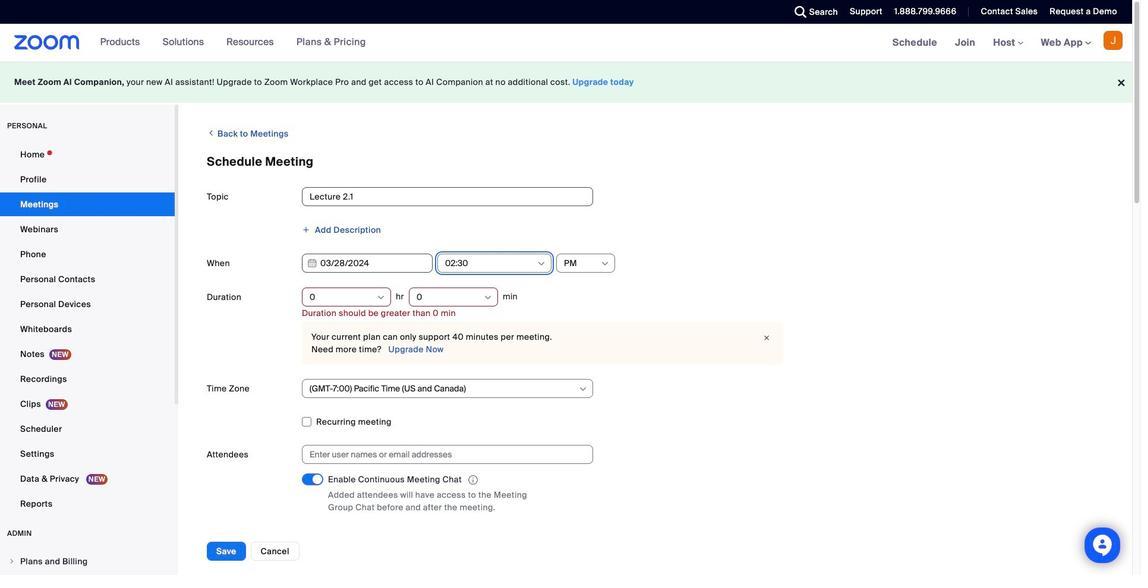 Task type: vqa. For each thing, say whether or not it's contained in the screenshot.
UP ELEMENT at the bottom left
no



Task type: describe. For each thing, give the bounding box(es) containing it.
0 vertical spatial show options image
[[537, 259, 546, 269]]

zoom logo image
[[14, 35, 79, 50]]

select start time text field
[[445, 255, 536, 272]]

Persistent Chat, enter email address,Enter user names or email addresses text field
[[310, 446, 575, 464]]

meetings navigation
[[884, 24, 1133, 62]]

My Meeting text field
[[302, 187, 593, 206]]

close image
[[760, 332, 774, 344]]

1 vertical spatial show options image
[[376, 293, 386, 303]]

product information navigation
[[91, 24, 375, 62]]

choose date text field
[[302, 254, 433, 273]]

1 vertical spatial show options image
[[483, 293, 493, 303]]

profile picture image
[[1104, 31, 1123, 50]]



Task type: locate. For each thing, give the bounding box(es) containing it.
0 horizontal spatial show options image
[[376, 293, 386, 303]]

menu item
[[0, 551, 175, 573]]

option group
[[302, 529, 1104, 548]]

1 horizontal spatial show options image
[[579, 385, 588, 394]]

2 vertical spatial show options image
[[579, 385, 588, 394]]

show options image right select start time text box
[[537, 259, 546, 269]]

select time zone text field
[[310, 380, 578, 398]]

right image
[[8, 558, 15, 565]]

add image
[[302, 226, 310, 234]]

learn more about enable continuous meeting chat image
[[465, 475, 482, 486]]

application
[[328, 474, 554, 487]]

left image
[[207, 127, 216, 139]]

show options image down choose date text box
[[376, 293, 386, 303]]

2 horizontal spatial show options image
[[601, 259, 610, 269]]

show options image
[[601, 259, 610, 269], [483, 293, 493, 303], [579, 385, 588, 394]]

0 horizontal spatial show options image
[[483, 293, 493, 303]]

1 horizontal spatial show options image
[[537, 259, 546, 269]]

footer
[[0, 62, 1133, 103]]

0 vertical spatial show options image
[[601, 259, 610, 269]]

banner
[[0, 24, 1133, 62]]

personal menu menu
[[0, 143, 175, 517]]

show options image
[[537, 259, 546, 269], [376, 293, 386, 303]]



